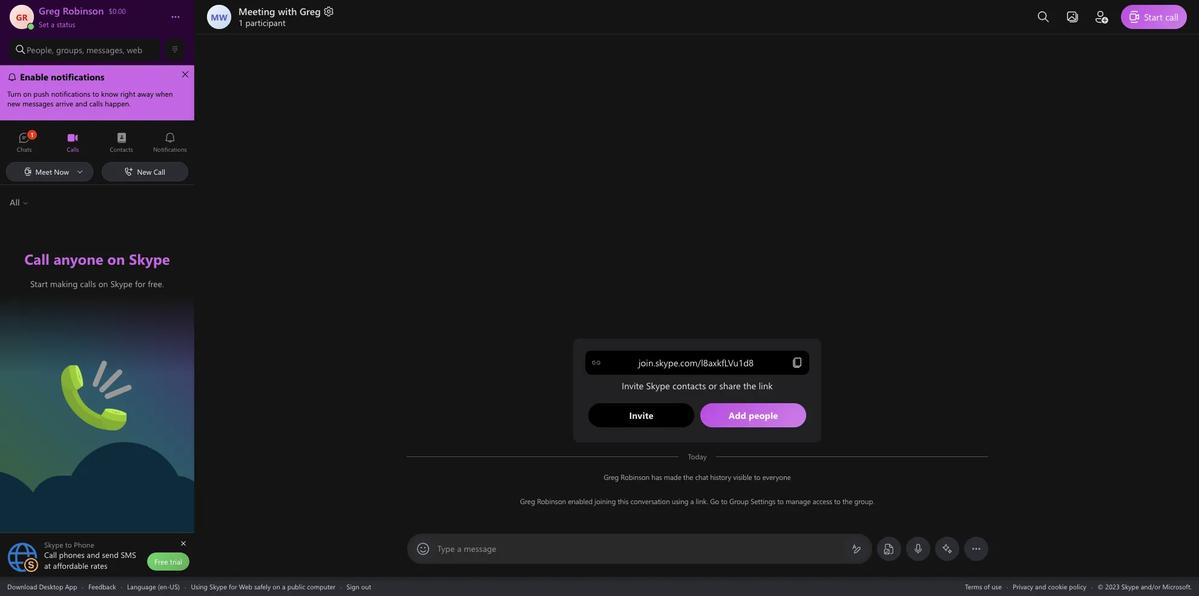Task type: vqa. For each thing, say whether or not it's contained in the screenshot.
so
no



Task type: describe. For each thing, give the bounding box(es) containing it.
set a status button
[[39, 17, 159, 29]]

status
[[57, 19, 75, 29]]

manage
[[786, 497, 811, 507]]

privacy and cookie policy
[[1013, 583, 1087, 592]]

made
[[664, 473, 681, 483]]

(en-
[[158, 583, 170, 592]]

app
[[65, 583, 77, 592]]

robinson for has made the chat history visible to everyone
[[620, 473, 649, 483]]

sign out
[[347, 583, 371, 592]]

everyone
[[762, 473, 791, 483]]

history
[[710, 473, 731, 483]]

terms
[[965, 583, 982, 592]]

enabled
[[568, 497, 593, 507]]

greg for greg robinson enabled joining this conversation using a link. go to group settings to manage access to the group.
[[520, 497, 535, 507]]

canyoutalk
[[61, 358, 107, 371]]

terms of use link
[[965, 583, 1002, 592]]

meeting
[[239, 5, 275, 18]]

a left link.
[[690, 497, 694, 507]]

using
[[191, 583, 208, 592]]

people, groups, messages, web button
[[10, 39, 160, 61]]

a right on at the left bottom
[[282, 583, 286, 592]]

greg robinson enabled joining this conversation using a link. go to group settings to manage access to the group.
[[520, 497, 874, 507]]

of
[[984, 583, 990, 592]]

link.
[[696, 497, 708, 507]]

group.
[[854, 497, 874, 507]]

and
[[1035, 583, 1046, 592]]

messages,
[[86, 44, 125, 55]]

on
[[273, 583, 280, 592]]

people,
[[27, 44, 54, 55]]

policy
[[1069, 583, 1087, 592]]

use
[[992, 583, 1002, 592]]

with
[[278, 5, 297, 18]]

people, groups, messages, web
[[27, 44, 142, 55]]

out
[[361, 583, 371, 592]]

feedback
[[88, 583, 116, 592]]

download desktop app
[[7, 583, 77, 592]]

feedback link
[[88, 583, 116, 592]]

language (en-us) link
[[127, 583, 180, 592]]

safely
[[254, 583, 271, 592]]

set a status
[[39, 19, 75, 29]]

privacy and cookie policy link
[[1013, 583, 1087, 592]]

message
[[464, 544, 497, 555]]

settings
[[751, 497, 775, 507]]

type a message
[[437, 544, 497, 555]]

sign out link
[[347, 583, 371, 592]]

set
[[39, 19, 49, 29]]



Task type: locate. For each thing, give the bounding box(es) containing it.
greg left the enabled on the left
[[520, 497, 535, 507]]

skype
[[210, 583, 227, 592]]

2 vertical spatial greg
[[520, 497, 535, 507]]

Type a message text field
[[438, 544, 842, 556]]

1 vertical spatial greg
[[604, 473, 619, 483]]

0 vertical spatial robinson
[[620, 473, 649, 483]]

tab list
[[0, 127, 194, 160]]

this
[[618, 497, 628, 507]]

meeting with greg button
[[239, 5, 335, 18]]

has
[[651, 473, 662, 483]]

robinson for enabled joining this conversation using a link. go to group settings to manage access to the group.
[[537, 497, 566, 507]]

greg right with
[[300, 5, 321, 18]]

groups,
[[56, 44, 84, 55]]

web
[[239, 583, 252, 592]]

go
[[710, 497, 719, 507]]

1 horizontal spatial the
[[842, 497, 852, 507]]

access
[[813, 497, 832, 507]]

2 horizontal spatial greg
[[604, 473, 619, 483]]

the
[[683, 473, 693, 483], [842, 497, 852, 507]]

visible
[[733, 473, 752, 483]]

web
[[127, 44, 142, 55]]

a inside the set a status button
[[51, 19, 55, 29]]

conversation
[[630, 497, 670, 507]]

1 vertical spatial robinson
[[537, 497, 566, 507]]

public
[[287, 583, 305, 592]]

group
[[729, 497, 749, 507]]

to right go
[[721, 497, 727, 507]]

a right type
[[457, 544, 462, 555]]

0 horizontal spatial greg
[[300, 5, 321, 18]]

joining
[[594, 497, 616, 507]]

1 vertical spatial the
[[842, 497, 852, 507]]

0 vertical spatial the
[[683, 473, 693, 483]]

using skype for web safely on a public computer
[[191, 583, 336, 592]]

1 horizontal spatial robinson
[[620, 473, 649, 483]]

to
[[754, 473, 760, 483], [721, 497, 727, 507], [777, 497, 784, 507], [834, 497, 840, 507]]

language (en-us)
[[127, 583, 180, 592]]

greg up joining at bottom
[[604, 473, 619, 483]]

to right visible
[[754, 473, 760, 483]]

0 vertical spatial greg
[[300, 5, 321, 18]]

robinson left has
[[620, 473, 649, 483]]

the left chat
[[683, 473, 693, 483]]

greg for greg robinson has made the chat history visible to everyone
[[604, 473, 619, 483]]

sign
[[347, 583, 359, 592]]

robinson left the enabled on the left
[[537, 497, 566, 507]]

robinson
[[620, 473, 649, 483], [537, 497, 566, 507]]

using
[[672, 497, 688, 507]]

desktop
[[39, 583, 63, 592]]

to right 'access'
[[834, 497, 840, 507]]

terms of use
[[965, 583, 1002, 592]]

greg
[[300, 5, 321, 18], [604, 473, 619, 483], [520, 497, 535, 507]]

us)
[[170, 583, 180, 592]]

meeting with greg
[[239, 5, 321, 18]]

language
[[127, 583, 156, 592]]

1 horizontal spatial greg
[[520, 497, 535, 507]]

for
[[229, 583, 237, 592]]

0 horizontal spatial robinson
[[537, 497, 566, 507]]

type
[[437, 544, 455, 555]]

a right set
[[51, 19, 55, 29]]

privacy
[[1013, 583, 1034, 592]]

to right settings
[[777, 497, 784, 507]]

download desktop app link
[[7, 583, 77, 592]]

greg robinson has made the chat history visible to everyone
[[604, 473, 791, 483]]

computer
[[307, 583, 336, 592]]

a
[[51, 19, 55, 29], [690, 497, 694, 507], [457, 544, 462, 555], [282, 583, 286, 592]]

using skype for web safely on a public computer link
[[191, 583, 336, 592]]

the left group.
[[842, 497, 852, 507]]

download
[[7, 583, 37, 592]]

chat
[[695, 473, 708, 483]]

cookie
[[1048, 583, 1068, 592]]

0 horizontal spatial the
[[683, 473, 693, 483]]



